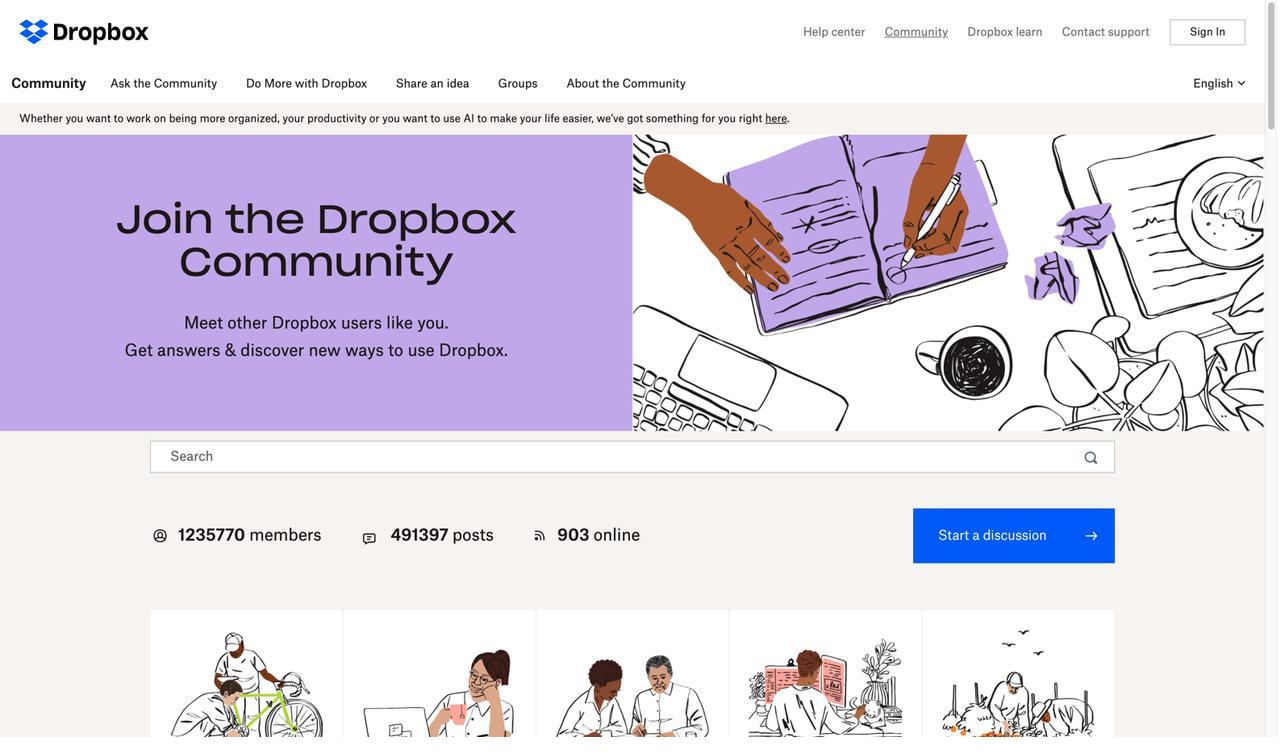 Task type: locate. For each thing, give the bounding box(es) containing it.
got
[[627, 114, 644, 124]]

&
[[225, 344, 236, 360]]

posts
[[453, 528, 494, 544]]

your
[[283, 114, 305, 124], [520, 114, 542, 124]]

2 horizontal spatial you
[[719, 114, 736, 124]]

members
[[249, 528, 322, 544]]

for
[[702, 114, 716, 124]]

being
[[169, 114, 197, 124]]

more
[[264, 78, 292, 90]]

.
[[788, 114, 790, 124]]

1 horizontal spatial your
[[520, 114, 542, 124]]

the inside join the dropbox community
[[225, 202, 305, 241]]

dropbox
[[968, 27, 1013, 38], [322, 78, 367, 90], [317, 202, 517, 241], [272, 316, 337, 332]]

1 horizontal spatial want
[[403, 114, 428, 124]]

the for join
[[225, 202, 305, 241]]

productivity
[[307, 114, 367, 124]]

1 horizontal spatial you
[[383, 114, 400, 124]]

an
[[431, 78, 444, 90]]

sign in
[[1191, 27, 1226, 38]]

dropbox learn link
[[968, 23, 1043, 42]]

to left 'work'
[[114, 114, 124, 124]]

do more with dropbox
[[246, 78, 367, 90]]

community up meet other dropbox users like you.
[[179, 245, 454, 284]]

1 want from the left
[[86, 114, 111, 124]]

491397
[[391, 528, 449, 544]]

2 want from the left
[[403, 114, 428, 124]]

2 horizontal spatial the
[[603, 78, 620, 90]]

want down share
[[403, 114, 428, 124]]

0 horizontal spatial the
[[134, 78, 151, 90]]

0 horizontal spatial use
[[408, 344, 435, 360]]

to right ai
[[478, 114, 487, 124]]

with
[[295, 78, 319, 90]]

dropbox inside join the dropbox community
[[317, 202, 517, 241]]

right
[[739, 114, 763, 124]]

0 horizontal spatial you
[[66, 114, 83, 124]]

use left ai
[[443, 114, 461, 124]]

use
[[443, 114, 461, 124], [408, 344, 435, 360]]

other
[[228, 316, 267, 332]]

community link
[[885, 23, 949, 42], [0, 65, 97, 103]]

online
[[594, 528, 641, 544]]

want left 'work'
[[86, 114, 111, 124]]

sign in link
[[1170, 19, 1246, 45]]

1 horizontal spatial use
[[443, 114, 461, 124]]

about the community
[[567, 78, 686, 90]]

0 horizontal spatial your
[[283, 114, 305, 124]]

english
[[1194, 78, 1234, 90]]

1235770
[[178, 528, 245, 544]]

start a discussion link
[[914, 509, 1116, 564]]

help center link
[[804, 23, 866, 42]]

start
[[939, 530, 970, 543]]

the for ask
[[134, 78, 151, 90]]

you right for
[[719, 114, 736, 124]]

you
[[66, 114, 83, 124], [383, 114, 400, 124], [719, 114, 736, 124]]

you.
[[418, 316, 449, 332]]

more
[[200, 114, 226, 124]]

want
[[86, 114, 111, 124], [403, 114, 428, 124]]

community up whether
[[11, 77, 86, 90]]

you right or
[[383, 114, 400, 124]]

a
[[973, 530, 980, 543]]

we've
[[597, 114, 625, 124]]

to down "like"
[[388, 344, 404, 360]]

work
[[126, 114, 151, 124]]

community inside the ask the community link
[[154, 78, 217, 90]]

0 vertical spatial community link
[[885, 23, 949, 42]]

0 horizontal spatial want
[[86, 114, 111, 124]]

3 you from the left
[[719, 114, 736, 124]]

like
[[387, 316, 413, 332]]

users
[[341, 316, 382, 332]]

the for about
[[603, 78, 620, 90]]

your left life
[[520, 114, 542, 124]]

start a discussion
[[939, 530, 1048, 543]]

meet other dropbox users like you.
[[184, 316, 449, 332]]

in
[[1217, 27, 1226, 38]]

ask the community link
[[97, 65, 230, 103]]

ways
[[345, 344, 384, 360]]

community
[[885, 27, 949, 38], [11, 77, 86, 90], [154, 78, 217, 90], [623, 78, 686, 90], [179, 245, 454, 284]]

share an idea
[[396, 78, 470, 90]]

Search text field
[[150, 441, 1116, 473]]

1 horizontal spatial the
[[225, 202, 305, 241]]

your down 'do more with dropbox' link
[[283, 114, 305, 124]]

something
[[646, 114, 699, 124]]

1 vertical spatial community link
[[0, 65, 97, 103]]

the
[[134, 78, 151, 90], [603, 78, 620, 90], [225, 202, 305, 241]]

None submit
[[1078, 448, 1110, 468]]

use down the you.
[[408, 344, 435, 360]]

share
[[396, 78, 428, 90]]

join the dropbox community
[[116, 202, 517, 284]]

answers
[[157, 344, 221, 360]]

contact support link
[[1063, 23, 1150, 42]]

get
[[125, 344, 153, 360]]

you right whether
[[66, 114, 83, 124]]

help
[[804, 27, 829, 38]]

or
[[370, 114, 380, 124]]

community up being
[[154, 78, 217, 90]]

community link up whether
[[0, 65, 97, 103]]

dropbox inside 'do more with dropbox' link
[[322, 78, 367, 90]]

groups link
[[486, 65, 551, 103]]

to left ai
[[431, 114, 441, 124]]

do
[[246, 78, 261, 90]]

support
[[1109, 27, 1150, 38]]

ask the community
[[110, 78, 217, 90]]

community link right center
[[885, 23, 949, 42]]

to
[[114, 114, 124, 124], [431, 114, 441, 124], [478, 114, 487, 124], [388, 344, 404, 360]]

community up something
[[623, 78, 686, 90]]



Task type: vqa. For each thing, say whether or not it's contained in the screenshot.
2nd the super from the right
no



Task type: describe. For each thing, give the bounding box(es) containing it.
do more with dropbox link
[[233, 65, 380, 103]]

about
[[567, 78, 599, 90]]

whether you want to work on being more organized, your productivity or you want to use ai to make your life easier, we've got something for you right here .
[[19, 114, 790, 124]]

life
[[545, 114, 560, 124]]

ai
[[464, 114, 475, 124]]

2 you from the left
[[383, 114, 400, 124]]

1 you from the left
[[66, 114, 83, 124]]

1 horizontal spatial community link
[[885, 23, 949, 42]]

meet
[[184, 316, 223, 332]]

dropbox.
[[439, 344, 508, 360]]

community inside 'about the community' link
[[623, 78, 686, 90]]

1 your from the left
[[283, 114, 305, 124]]

learn
[[1017, 27, 1043, 38]]

groups
[[498, 78, 538, 90]]

center
[[832, 27, 866, 38]]

join
[[116, 202, 214, 241]]

community inside the community link
[[11, 77, 86, 90]]

about the community link
[[554, 65, 699, 103]]

new
[[309, 344, 341, 360]]

here link
[[766, 114, 788, 124]]

discussion
[[984, 530, 1048, 543]]

0 horizontal spatial community link
[[0, 65, 97, 103]]

help center
[[804, 27, 866, 38]]

woman with dark skin uses pen to write and circle content in notebook image
[[633, 135, 1266, 431]]

whether
[[19, 114, 63, 124]]

easier,
[[563, 114, 594, 124]]

0 vertical spatial use
[[443, 114, 461, 124]]

dropbox inside dropbox learn link
[[968, 27, 1013, 38]]

dropbox learn
[[968, 27, 1043, 38]]

organized,
[[228, 114, 280, 124]]

discover
[[241, 344, 304, 360]]

share an idea link
[[383, 65, 482, 103]]

sign
[[1191, 27, 1214, 38]]

community inside join the dropbox community
[[179, 245, 454, 284]]

903 online
[[558, 528, 641, 544]]

1 vertical spatial use
[[408, 344, 435, 360]]

on
[[154, 114, 166, 124]]

491397 posts
[[391, 528, 494, 544]]

here
[[766, 114, 788, 124]]

contact support
[[1063, 27, 1150, 38]]

community right center
[[885, 27, 949, 38]]

2 your from the left
[[520, 114, 542, 124]]

make
[[490, 114, 517, 124]]

get answers & discover new ways to use dropbox.
[[125, 344, 508, 360]]

1235770 members
[[178, 528, 322, 544]]

903
[[558, 528, 590, 544]]

idea
[[447, 78, 470, 90]]

ask
[[110, 78, 131, 90]]

contact
[[1063, 27, 1106, 38]]



